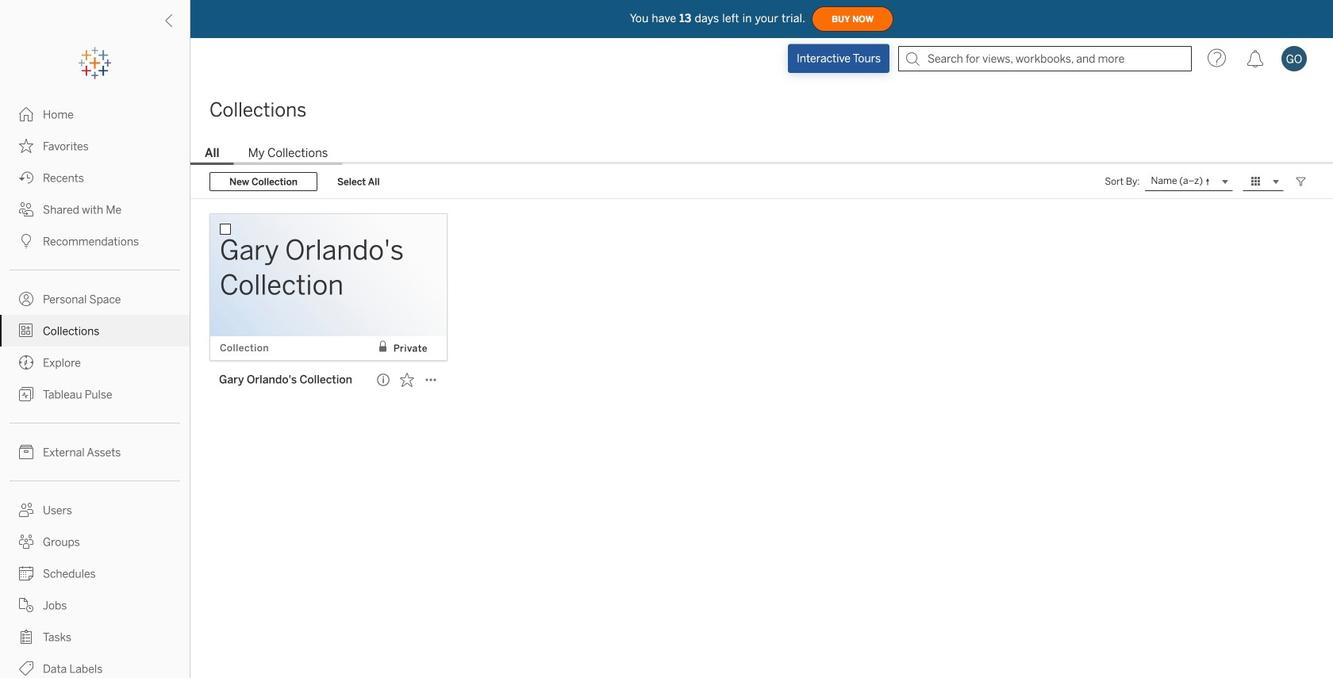 Task type: describe. For each thing, give the bounding box(es) containing it.
sub-spaces tab list
[[191, 144, 1334, 165]]

grid view image
[[1250, 175, 1264, 189]]



Task type: vqa. For each thing, say whether or not it's contained in the screenshot.
NAVIGATION
yes



Task type: locate. For each thing, give the bounding box(es) containing it.
navigation
[[191, 141, 1334, 165]]

main content
[[191, 79, 1334, 679]]

navigation panel element
[[0, 48, 190, 679]]

main navigation. press the up and down arrow keys to access links. element
[[0, 98, 190, 679]]

Search for views, workbooks, and more text field
[[899, 46, 1192, 71]]



